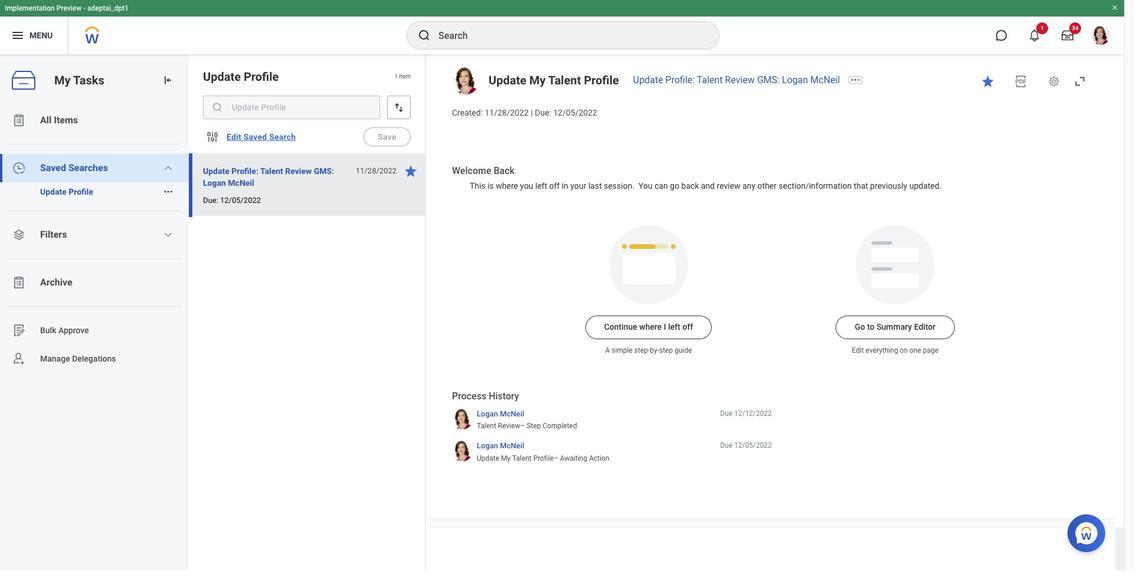 Task type: vqa. For each thing, say whether or not it's contained in the screenshot.
Created:
yes



Task type: locate. For each thing, give the bounding box(es) containing it.
clipboard image inside archive button
[[12, 276, 26, 290]]

12/05/2022
[[554, 108, 598, 118], [220, 196, 261, 205], [735, 442, 772, 450]]

due:
[[535, 108, 552, 118], [203, 196, 218, 205]]

None text field
[[203, 96, 380, 119]]

perspective image
[[12, 228, 26, 242]]

sort image
[[393, 102, 405, 113]]

1 left the item
[[395, 73, 398, 80]]

notifications large image
[[1029, 30, 1041, 41]]

edit saved search button
[[222, 125, 301, 149]]

where inside button
[[640, 323, 662, 332]]

1 horizontal spatial 1
[[1041, 25, 1045, 31]]

chevron down image down related actions icon
[[164, 230, 173, 240]]

update my talent profile – awaiting action
[[477, 455, 610, 463]]

due: right related actions icon
[[203, 196, 218, 205]]

talent inside button
[[260, 167, 283, 176]]

11/28/2022 left |
[[485, 108, 529, 118]]

my inside process history region
[[501, 455, 511, 463]]

chevron down image
[[164, 164, 173, 173], [164, 230, 173, 240]]

clipboard image for all items
[[12, 113, 26, 128]]

1 vertical spatial logan mcneil button
[[477, 441, 525, 452]]

guide
[[675, 347, 692, 355]]

item list element
[[189, 54, 426, 572]]

star image left view printable version (pdf) image
[[982, 74, 996, 89]]

clipboard image
[[12, 113, 26, 128], [12, 276, 26, 290]]

1 horizontal spatial edit
[[853, 347, 865, 355]]

edit down go on the bottom right of page
[[853, 347, 865, 355]]

0 vertical spatial update profile: talent review gms: logan mcneil
[[634, 74, 841, 86]]

logan mcneil for review
[[477, 410, 525, 419]]

34 button
[[1055, 22, 1082, 48]]

in
[[562, 181, 569, 191]]

0 horizontal spatial 12/05/2022
[[220, 196, 261, 205]]

my tasks element
[[0, 54, 189, 572]]

profile inside process history region
[[534, 455, 554, 463]]

items
[[54, 115, 78, 126]]

0 vertical spatial clipboard image
[[12, 113, 26, 128]]

chevron down image up related actions icon
[[164, 164, 173, 173]]

list
[[0, 106, 189, 373]]

my
[[54, 73, 71, 87], [530, 73, 546, 87], [501, 455, 511, 463]]

0 vertical spatial 12/05/2022
[[554, 108, 598, 118]]

can go
[[655, 181, 680, 191]]

1 vertical spatial left
[[669, 323, 681, 332]]

0 horizontal spatial off
[[550, 181, 560, 191]]

0 vertical spatial logan mcneil button
[[477, 409, 525, 419]]

clock check image
[[12, 161, 26, 175]]

adeptai_dpt1
[[87, 4, 129, 12]]

1 horizontal spatial review
[[498, 422, 521, 431]]

saved searches
[[40, 162, 108, 174]]

history
[[489, 391, 519, 402]]

1 horizontal spatial star image
[[982, 74, 996, 89]]

Search Workday  search field
[[439, 22, 695, 48]]

1 vertical spatial due
[[721, 442, 733, 450]]

0 vertical spatial off
[[550, 181, 560, 191]]

12/05/2022 inside process history region
[[735, 442, 772, 450]]

saved inside saved searches dropdown button
[[40, 162, 66, 174]]

2 horizontal spatial 12/05/2022
[[735, 442, 772, 450]]

0 horizontal spatial star image
[[404, 164, 418, 178]]

my left tasks
[[54, 73, 71, 87]]

update inside my tasks element
[[40, 187, 67, 197]]

1 horizontal spatial gms:
[[758, 74, 780, 86]]

2 due from the top
[[721, 442, 733, 450]]

2 vertical spatial 12/05/2022
[[735, 442, 772, 450]]

off inside welcome back this is where you left off in your last session.  you can go back and review any other section/information that previously updated.
[[550, 181, 560, 191]]

action
[[589, 455, 610, 463]]

update profile button
[[0, 182, 158, 201]]

2 logan mcneil from the top
[[477, 442, 525, 451]]

due
[[721, 410, 733, 418], [721, 442, 733, 450]]

saved searches button
[[0, 154, 189, 182]]

1 horizontal spatial 12/05/2022
[[554, 108, 598, 118]]

11/28/2022
[[485, 108, 529, 118], [356, 167, 397, 175]]

1 vertical spatial update profile
[[40, 187, 93, 197]]

due: 12/05/2022
[[203, 196, 261, 205]]

0 horizontal spatial update profile: talent review gms: logan mcneil
[[203, 167, 334, 188]]

update
[[203, 70, 241, 84], [489, 73, 527, 87], [634, 74, 664, 86], [203, 167, 230, 176], [40, 187, 67, 197], [477, 455, 500, 463]]

update profile inside button
[[40, 187, 93, 197]]

update profile down saved searches
[[40, 187, 93, 197]]

logan mcneil down history
[[477, 410, 525, 419]]

2 chevron down image from the top
[[164, 230, 173, 240]]

go to summary editor
[[855, 323, 936, 332]]

0 vertical spatial logan mcneil
[[477, 410, 525, 419]]

– left awaiting
[[554, 455, 559, 463]]

due: right |
[[535, 108, 552, 118]]

save
[[378, 132, 397, 142]]

searches
[[68, 162, 108, 174]]

justify image
[[11, 28, 25, 43]]

is
[[488, 181, 494, 191]]

review inside button
[[285, 167, 312, 176]]

12/05/2022 inside item list element
[[220, 196, 261, 205]]

1 inside button
[[1041, 25, 1045, 31]]

due left 12/12/2022
[[721, 410, 733, 418]]

1 horizontal spatial saved
[[244, 132, 267, 142]]

none text field inside item list element
[[203, 96, 380, 119]]

0 horizontal spatial edit
[[227, 132, 242, 142]]

edit right configure icon at the top left of page
[[227, 132, 242, 142]]

profile:
[[666, 74, 695, 86], [232, 167, 259, 176]]

due for due 12/12/2022
[[721, 410, 733, 418]]

0 vertical spatial gms:
[[758, 74, 780, 86]]

go
[[855, 323, 866, 332]]

gms:
[[758, 74, 780, 86], [314, 167, 334, 176]]

1 vertical spatial profile:
[[232, 167, 259, 176]]

profile logan mcneil image
[[1092, 26, 1111, 47]]

12/05/2022 down update profile: talent review gms: logan mcneil button
[[220, 196, 261, 205]]

1 logan mcneil from the top
[[477, 410, 525, 419]]

last
[[589, 181, 602, 191]]

1 horizontal spatial left
[[669, 323, 681, 332]]

update profile
[[203, 70, 279, 84], [40, 187, 93, 197]]

clipboard image inside all items button
[[12, 113, 26, 128]]

0 vertical spatial chevron down image
[[164, 164, 173, 173]]

my for update my talent profile – awaiting action
[[501, 455, 511, 463]]

update inside update profile: talent review gms: logan mcneil
[[203, 167, 230, 176]]

chevron down image for saved searches
[[164, 164, 173, 173]]

back
[[494, 165, 515, 176]]

0 vertical spatial review
[[726, 74, 755, 86]]

1 horizontal spatial off
[[683, 323, 694, 332]]

0 vertical spatial –
[[521, 422, 525, 431]]

my tasks
[[54, 73, 104, 87]]

0 vertical spatial edit
[[227, 132, 242, 142]]

process
[[452, 391, 487, 402]]

1 vertical spatial off
[[683, 323, 694, 332]]

1 for 1 item
[[395, 73, 398, 80]]

1 vertical spatial star image
[[404, 164, 418, 178]]

0 vertical spatial update profile
[[203, 70, 279, 84]]

update profile up search image
[[203, 70, 279, 84]]

update profile: talent review gms: logan mcneil
[[634, 74, 841, 86], [203, 167, 334, 188]]

mcneil
[[811, 74, 841, 86], [228, 178, 254, 188], [500, 410, 525, 419], [500, 442, 525, 451]]

2 horizontal spatial my
[[530, 73, 546, 87]]

1 vertical spatial review
[[285, 167, 312, 176]]

– left step
[[521, 422, 525, 431]]

left
[[536, 181, 548, 191], [669, 323, 681, 332]]

logan mcneil down talent review – step completed
[[477, 442, 525, 451]]

that previously
[[854, 181, 908, 191]]

0 horizontal spatial gms:
[[314, 167, 334, 176]]

2 vertical spatial review
[[498, 422, 521, 431]]

0 horizontal spatial left
[[536, 181, 548, 191]]

0 horizontal spatial 1
[[395, 73, 398, 80]]

2 clipboard image from the top
[[12, 276, 26, 290]]

update profile: talent review gms: logan mcneil inside button
[[203, 167, 334, 188]]

clipboard image left archive
[[12, 276, 26, 290]]

1 item
[[395, 73, 411, 80]]

0 vertical spatial where
[[496, 181, 518, 191]]

by-
[[650, 347, 660, 355]]

update inside process history region
[[477, 455, 500, 463]]

where inside welcome back this is where you left off in your last session.  you can go back and review any other section/information that previously updated.
[[496, 181, 518, 191]]

save button
[[364, 128, 411, 146]]

1 vertical spatial edit
[[853, 347, 865, 355]]

1 horizontal spatial 11/28/2022
[[485, 108, 529, 118]]

left inside button
[[669, 323, 681, 332]]

12/05/2022 for due: 12/05/2022
[[220, 196, 261, 205]]

logan mcneil button down talent review – step completed
[[477, 441, 525, 452]]

2 horizontal spatial review
[[726, 74, 755, 86]]

my down talent review – step completed
[[501, 455, 511, 463]]

1 button
[[1022, 22, 1049, 48]]

1 right notifications large image
[[1041, 25, 1045, 31]]

11/28/2022 down save button
[[356, 167, 397, 175]]

0 vertical spatial due:
[[535, 108, 552, 118]]

11/28/2022 inside item list element
[[356, 167, 397, 175]]

1 vertical spatial due:
[[203, 196, 218, 205]]

left right you
[[536, 181, 548, 191]]

bulk approve
[[40, 326, 89, 335]]

logan mcneil button
[[477, 409, 525, 419], [477, 441, 525, 452]]

logan
[[783, 74, 809, 86], [203, 178, 226, 188], [477, 410, 498, 419], [477, 442, 498, 451]]

left right i
[[669, 323, 681, 332]]

12/05/2022 down 12/12/2022
[[735, 442, 772, 450]]

clipboard image left all in the top left of the page
[[12, 113, 26, 128]]

1 logan mcneil button from the top
[[477, 409, 525, 419]]

0 horizontal spatial update profile
[[40, 187, 93, 197]]

0 horizontal spatial my
[[54, 73, 71, 87]]

any
[[743, 181, 756, 191]]

logan mcneil button down history
[[477, 409, 525, 419]]

off right i
[[683, 323, 694, 332]]

saved right clock check icon
[[40, 162, 66, 174]]

1 due from the top
[[721, 410, 733, 418]]

0 vertical spatial left
[[536, 181, 548, 191]]

all items
[[40, 115, 78, 126]]

star image down save button
[[404, 164, 418, 178]]

completed
[[543, 422, 577, 431]]

1 vertical spatial chevron down image
[[164, 230, 173, 240]]

bulk
[[40, 326, 56, 335]]

review
[[726, 74, 755, 86], [285, 167, 312, 176], [498, 422, 521, 431]]

profile
[[244, 70, 279, 84], [584, 73, 619, 87], [69, 187, 93, 197], [534, 455, 554, 463]]

1 vertical spatial 12/05/2022
[[220, 196, 261, 205]]

1 clipboard image from the top
[[12, 113, 26, 128]]

section/information
[[779, 181, 852, 191]]

1 horizontal spatial due:
[[535, 108, 552, 118]]

0 vertical spatial saved
[[244, 132, 267, 142]]

0 horizontal spatial profile:
[[232, 167, 259, 176]]

edit inside edit saved search button
[[227, 132, 242, 142]]

star image inside item list element
[[404, 164, 418, 178]]

logan mcneil button for review
[[477, 409, 525, 419]]

editor
[[915, 323, 936, 332]]

0 horizontal spatial where
[[496, 181, 518, 191]]

edit
[[227, 132, 242, 142], [853, 347, 865, 355]]

chevron down image inside the filters dropdown button
[[164, 230, 173, 240]]

1 vertical spatial 11/28/2022
[[356, 167, 397, 175]]

1 vertical spatial gms:
[[314, 167, 334, 176]]

0 horizontal spatial due:
[[203, 196, 218, 205]]

fullscreen image
[[1074, 74, 1088, 89]]

saved
[[244, 132, 267, 142], [40, 162, 66, 174]]

process history region
[[452, 391, 772, 468]]

continue where i left off
[[605, 323, 694, 332]]

0 vertical spatial star image
[[982, 74, 996, 89]]

where left i
[[640, 323, 662, 332]]

step
[[527, 422, 541, 431]]

1 horizontal spatial profile:
[[666, 74, 695, 86]]

1 inside item list element
[[395, 73, 398, 80]]

off left in
[[550, 181, 560, 191]]

due down the due 12/12/2022
[[721, 442, 733, 450]]

0 horizontal spatial review
[[285, 167, 312, 176]]

-
[[83, 4, 86, 12]]

search image
[[418, 28, 432, 43]]

1 horizontal spatial where
[[640, 323, 662, 332]]

everything
[[866, 347, 899, 355]]

where
[[496, 181, 518, 191], [640, 323, 662, 332]]

1 vertical spatial where
[[640, 323, 662, 332]]

0 horizontal spatial 11/28/2022
[[356, 167, 397, 175]]

1 vertical spatial 1
[[395, 73, 398, 80]]

review inside process history region
[[498, 422, 521, 431]]

0 vertical spatial due
[[721, 410, 733, 418]]

saved left search
[[244, 132, 267, 142]]

logan inside update profile: talent review gms: logan mcneil
[[203, 178, 226, 188]]

12/05/2022 down update my talent profile
[[554, 108, 598, 118]]

1 vertical spatial –
[[554, 455, 559, 463]]

1 chevron down image from the top
[[164, 164, 173, 173]]

1 horizontal spatial –
[[554, 455, 559, 463]]

logan mcneil
[[477, 410, 525, 419], [477, 442, 525, 451]]

off inside continue where i left off button
[[683, 323, 694, 332]]

my up |
[[530, 73, 546, 87]]

due: inside item list element
[[203, 196, 218, 205]]

2 logan mcneil button from the top
[[477, 441, 525, 452]]

where down back
[[496, 181, 518, 191]]

saved inside edit saved search button
[[244, 132, 267, 142]]

gms: inside update profile: talent review gms: logan mcneil
[[314, 167, 334, 176]]

search
[[269, 132, 296, 142]]

summary
[[877, 323, 913, 332]]

star image
[[982, 74, 996, 89], [404, 164, 418, 178]]

0 horizontal spatial saved
[[40, 162, 66, 174]]

1 horizontal spatial my
[[501, 455, 511, 463]]

1 vertical spatial clipboard image
[[12, 276, 26, 290]]

1 vertical spatial saved
[[40, 162, 66, 174]]

profile: inside update profile: talent review gms: logan mcneil
[[232, 167, 259, 176]]

1 vertical spatial logan mcneil
[[477, 442, 525, 451]]

1 horizontal spatial update profile
[[203, 70, 279, 84]]

1 vertical spatial update profile: talent review gms: logan mcneil
[[203, 167, 334, 188]]

0 vertical spatial 1
[[1041, 25, 1045, 31]]



Task type: describe. For each thing, give the bounding box(es) containing it.
on
[[901, 347, 908, 355]]

1 for 1
[[1041, 25, 1045, 31]]

chevron down image for filters
[[164, 230, 173, 240]]

welcome
[[452, 165, 492, 176]]

34
[[1073, 25, 1079, 31]]

manage
[[40, 354, 70, 364]]

user plus image
[[12, 352, 26, 366]]

due 12/05/2022
[[721, 442, 772, 450]]

|
[[531, 108, 533, 118]]

implementation preview -   adeptai_dpt1
[[5, 4, 129, 12]]

mcneil inside update profile: talent review gms: logan mcneil
[[228, 178, 254, 188]]

all items button
[[0, 106, 189, 135]]

logan mcneil button for my
[[477, 441, 525, 452]]

rename image
[[12, 324, 26, 338]]

continue
[[605, 323, 638, 332]]

step-
[[635, 347, 650, 355]]

configure image
[[206, 130, 220, 144]]

0 vertical spatial 11/28/2022
[[485, 108, 529, 118]]

archive button
[[0, 269, 189, 297]]

continue where i left off button
[[586, 316, 712, 340]]

menu button
[[0, 17, 68, 54]]

left inside welcome back this is where you left off in your last session.  you can go back and review any other section/information that previously updated.
[[536, 181, 548, 191]]

due 12/12/2022
[[721, 410, 772, 418]]

menu banner
[[0, 0, 1125, 54]]

transformation import image
[[162, 74, 174, 86]]

process history
[[452, 391, 519, 402]]

your
[[571, 181, 587, 191]]

inbox large image
[[1062, 30, 1074, 41]]

update profile inside item list element
[[203, 70, 279, 84]]

page
[[924, 347, 939, 355]]

archive
[[40, 277, 72, 288]]

approve
[[58, 326, 89, 335]]

awaiting
[[560, 455, 588, 463]]

edit saved search
[[227, 132, 296, 142]]

tasks
[[73, 73, 104, 87]]

you
[[521, 181, 534, 191]]

a simple step-by-step guide
[[606, 347, 692, 355]]

filters
[[40, 229, 67, 240]]

all
[[40, 115, 52, 126]]

menu
[[30, 30, 53, 40]]

created: 11/28/2022 | due: 12/05/2022
[[452, 108, 598, 118]]

manage delegations
[[40, 354, 116, 364]]

delegations
[[72, 354, 116, 364]]

close environment banner image
[[1112, 4, 1119, 11]]

talent review – step completed
[[477, 422, 577, 431]]

back
[[682, 181, 700, 191]]

related actions image
[[163, 187, 174, 197]]

my for update my talent profile
[[530, 73, 546, 87]]

search image
[[211, 102, 223, 113]]

employee's photo (logan mcneil) image
[[452, 67, 480, 94]]

logan mcneil for my
[[477, 442, 525, 451]]

edit everything on one page
[[853, 347, 939, 355]]

12/12/2022
[[735, 410, 772, 418]]

gear image
[[1049, 76, 1061, 87]]

welcome back this is where you left off in your last session.  you can go back and review any other section/information that previously updated.
[[452, 165, 942, 191]]

created:
[[452, 108, 483, 118]]

a
[[606, 347, 610, 355]]

simple
[[612, 347, 633, 355]]

item
[[399, 73, 411, 80]]

update profile: talent review gms: logan mcneil link
[[634, 74, 841, 86]]

i
[[664, 323, 667, 332]]

edit for edit saved search
[[227, 132, 242, 142]]

to
[[868, 323, 875, 332]]

step
[[660, 347, 673, 355]]

list containing all items
[[0, 106, 189, 373]]

this
[[470, 181, 486, 191]]

due for due 12/05/2022
[[721, 442, 733, 450]]

update my talent profile
[[489, 73, 619, 87]]

implementation
[[5, 4, 55, 12]]

edit for edit everything on one page
[[853, 347, 865, 355]]

clipboard image for archive
[[12, 276, 26, 290]]

other
[[758, 181, 777, 191]]

go to summary editor button
[[837, 316, 955, 340]]

view printable version (pdf) image
[[1015, 74, 1029, 89]]

profile inside item list element
[[244, 70, 279, 84]]

updated.
[[910, 181, 942, 191]]

one
[[910, 347, 922, 355]]

bulk approve link
[[0, 317, 189, 345]]

update profile: talent review gms: logan mcneil button
[[203, 164, 350, 190]]

and review
[[702, 181, 741, 191]]

manage delegations link
[[0, 345, 189, 373]]

filters button
[[0, 221, 189, 249]]

0 vertical spatial profile:
[[666, 74, 695, 86]]

1 horizontal spatial update profile: talent review gms: logan mcneil
[[634, 74, 841, 86]]

12/05/2022 for due 12/05/2022
[[735, 442, 772, 450]]

preview
[[57, 4, 82, 12]]

profile inside button
[[69, 187, 93, 197]]

0 horizontal spatial –
[[521, 422, 525, 431]]

session.
[[604, 181, 635, 191]]



